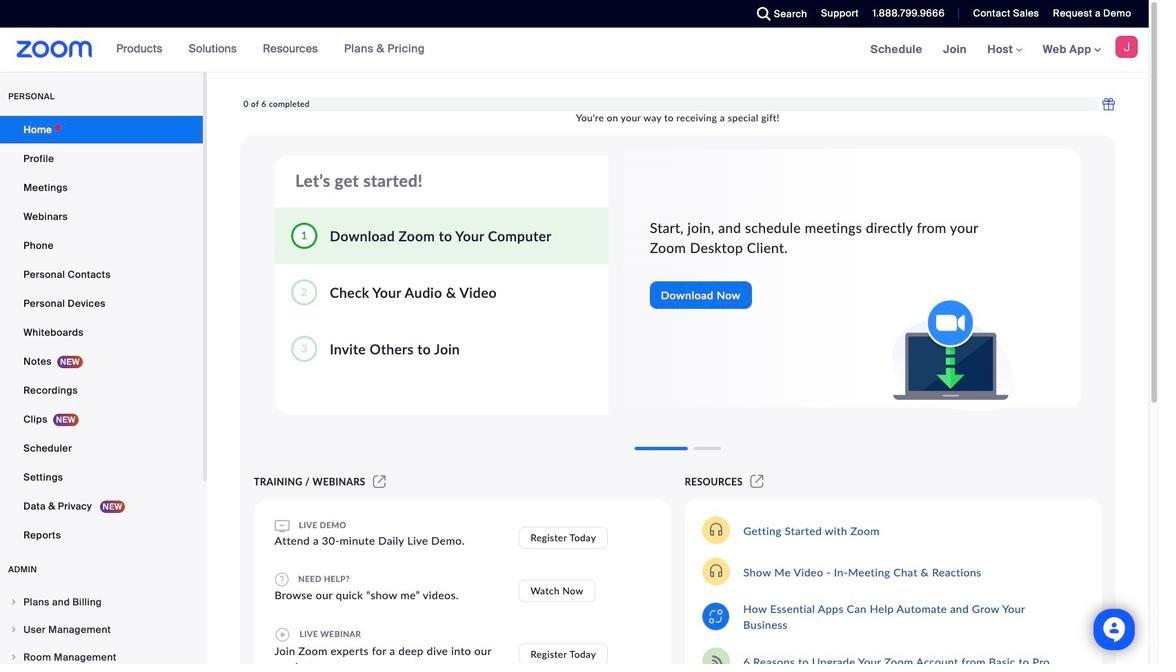 Task type: describe. For each thing, give the bounding box(es) containing it.
product information navigation
[[106, 28, 436, 72]]

meetings navigation
[[861, 28, 1149, 72]]

2 menu item from the top
[[0, 617, 203, 643]]

1 menu item from the top
[[0, 590, 203, 616]]

window new image
[[749, 476, 766, 488]]

profile picture image
[[1116, 36, 1138, 58]]

window new image
[[371, 476, 388, 488]]



Task type: vqa. For each thing, say whether or not it's contained in the screenshot.
scheduler in the left top of the page
no



Task type: locate. For each thing, give the bounding box(es) containing it.
0 vertical spatial menu item
[[0, 590, 203, 616]]

0 vertical spatial right image
[[10, 599, 18, 607]]

right image
[[10, 599, 18, 607], [10, 626, 18, 634]]

right image
[[10, 654, 18, 662]]

1 vertical spatial right image
[[10, 626, 18, 634]]

banner
[[0, 28, 1149, 72]]

3 menu item from the top
[[0, 645, 203, 665]]

2 vertical spatial menu item
[[0, 645, 203, 665]]

1 right image from the top
[[10, 599, 18, 607]]

admin menu menu
[[0, 590, 203, 665]]

menu item
[[0, 590, 203, 616], [0, 617, 203, 643], [0, 645, 203, 665]]

1 vertical spatial menu item
[[0, 617, 203, 643]]

personal menu menu
[[0, 116, 203, 551]]

zoom logo image
[[17, 41, 92, 58]]

2 right image from the top
[[10, 626, 18, 634]]



